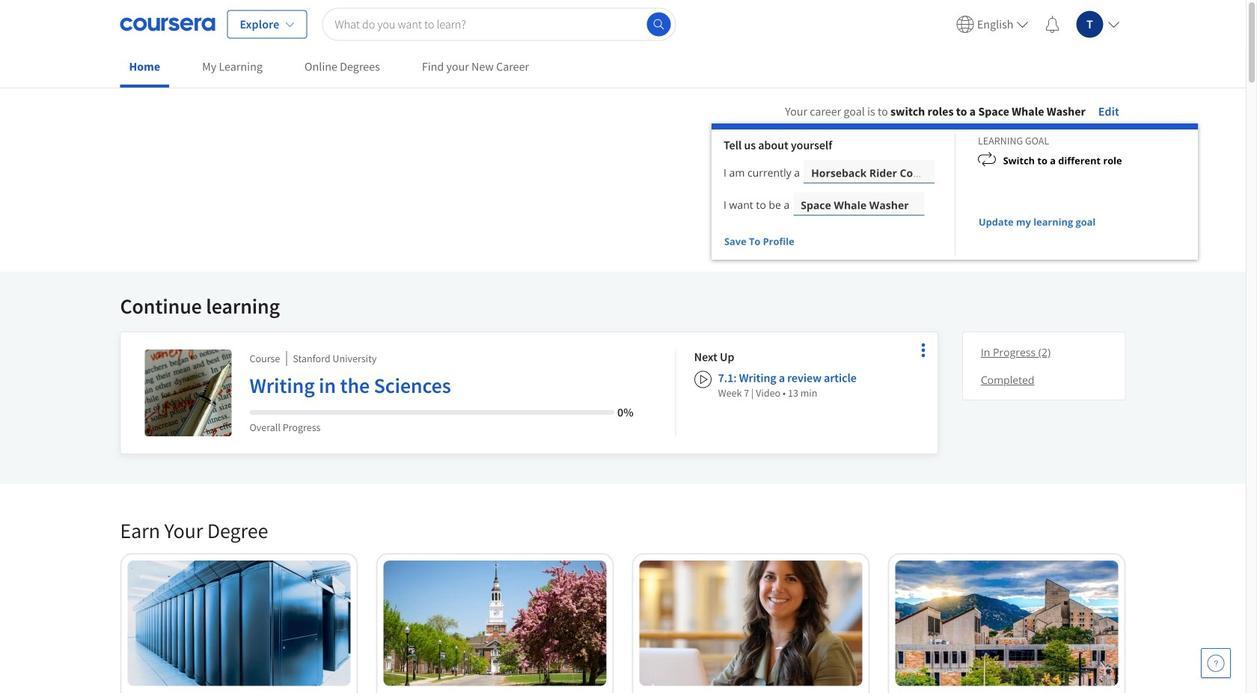 Task type: locate. For each thing, give the bounding box(es) containing it.
status
[[796, 241, 803, 245]]

region
[[712, 124, 1199, 260]]

None search field
[[322, 8, 676, 41]]

What do you want to learn? text field
[[322, 8, 676, 41]]

earn your degree collection element
[[111, 493, 1135, 693]]

coursera image
[[120, 12, 215, 36]]



Task type: vqa. For each thing, say whether or not it's contained in the screenshot.
US for first Contact Us LINK
no



Task type: describe. For each thing, give the bounding box(es) containing it.
more option for writing in the sciences image
[[913, 340, 934, 361]]

help center image
[[1208, 654, 1226, 672]]

writing in the sciences image
[[145, 350, 232, 436]]



